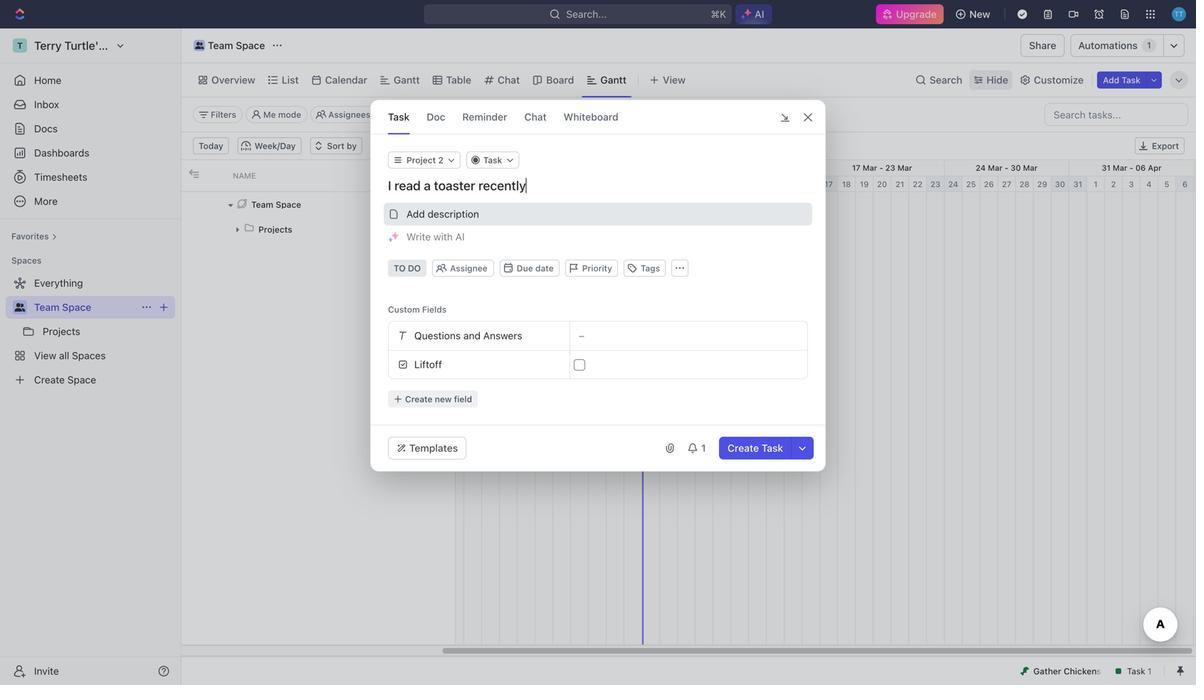 Task type: describe. For each thing, give the bounding box(es) containing it.
2 gantt from the left
[[601, 74, 627, 86]]

list link
[[279, 70, 299, 90]]

to
[[394, 264, 406, 274]]

customize button
[[1016, 70, 1089, 90]]

17 for 17
[[825, 180, 833, 189]]

1 horizontal spatial 1
[[1094, 180, 1098, 189]]

2
[[1112, 180, 1117, 189]]

custom fields element
[[388, 321, 808, 408]]

26 for 1st 26 element from the left
[[468, 180, 478, 189]]

home
[[34, 74, 61, 86]]

6 element
[[625, 177, 643, 192]]

create new field
[[405, 395, 472, 405]]

new
[[435, 395, 452, 405]]

23 element
[[927, 177, 945, 192]]

0 horizontal spatial 23
[[886, 163, 896, 173]]

26 for 1st 26 element from the right
[[984, 180, 994, 189]]

templates button
[[388, 437, 467, 460]]

priority button
[[565, 260, 618, 277]]

add for add description
[[407, 208, 425, 220]]

team space - 23.53% row
[[182, 192, 455, 217]]

2 29 element from the left
[[1034, 177, 1052, 192]]

31 for 31 mar - 06 apr
[[1102, 163, 1111, 173]]

–
[[579, 330, 585, 342]]

1 28 from the left
[[504, 180, 514, 189]]

name
[[233, 171, 256, 181]]

03 mar - 09 mar element
[[571, 160, 696, 176]]

whiteboard button
[[564, 100, 619, 134]]

1 button
[[682, 437, 714, 460]]

spaces
[[11, 256, 42, 266]]

hide inside dropdown button
[[987, 74, 1009, 86]]

- for 06
[[1130, 163, 1134, 173]]

27 for first 27 element from the left
[[486, 180, 496, 189]]

2 element
[[553, 177, 571, 192]]

assignees
[[328, 110, 371, 120]]

06
[[1136, 163, 1146, 173]]

apr
[[1149, 163, 1162, 173]]

list
[[282, 74, 299, 86]]

4 element
[[589, 177, 607, 192]]

1 element
[[536, 177, 553, 192]]

space inside "cell"
[[276, 200, 301, 210]]

upgrade
[[896, 8, 937, 20]]

add description
[[407, 208, 479, 220]]

name row
[[182, 160, 455, 192]]

add for add task
[[1104, 75, 1120, 85]]

answers
[[484, 330, 523, 342]]

17 mar - 23 mar element
[[821, 160, 945, 176]]

– button
[[571, 322, 808, 350]]

task button
[[388, 100, 410, 134]]

2 28 from the left
[[1020, 180, 1030, 189]]

new button
[[950, 3, 999, 26]]

timesheets
[[34, 171, 87, 183]]

favorites
[[11, 232, 49, 241]]

1 29 element from the left
[[518, 177, 536, 192]]

11 element
[[714, 177, 732, 192]]

task button
[[466, 152, 520, 169]]

today button
[[193, 137, 229, 155]]

⌘k
[[711, 8, 727, 20]]

task inside add task button
[[1122, 75, 1141, 85]]

write
[[407, 231, 431, 243]]

2 26 element from the left
[[981, 177, 999, 192]]

do
[[408, 264, 421, 274]]

inbox link
[[6, 93, 175, 116]]

29 for 2nd 29 element from right
[[521, 180, 531, 189]]

description
[[428, 208, 479, 220]]

to do
[[394, 264, 421, 274]]

team space link inside tree
[[34, 296, 135, 319]]

dashboards link
[[6, 142, 175, 165]]

reminder
[[463, 111, 508, 123]]

create new field button
[[388, 391, 478, 408]]

tags button
[[624, 260, 666, 277]]

space inside tree
[[62, 302, 91, 313]]

mar inside "element"
[[525, 163, 539, 173]]

due date
[[517, 264, 554, 274]]

7 element
[[643, 177, 660, 192]]

overview link
[[209, 70, 255, 90]]

24 element
[[945, 177, 963, 192]]

team inside team space tree
[[34, 302, 60, 313]]

and
[[464, 330, 481, 342]]

15 element
[[785, 177, 803, 192]]

create new field button
[[388, 391, 478, 408]]

reminder button
[[463, 100, 508, 134]]

1 horizontal spatial team
[[208, 40, 233, 51]]

team space tree grid
[[182, 160, 455, 645]]

1 26 element from the left
[[464, 177, 482, 192]]

none checkbox inside custom fields element
[[574, 360, 586, 371]]

3 column header from the left
[[410, 160, 431, 192]]

assignee
[[450, 264, 488, 274]]

name column header
[[224, 160, 410, 192]]

inbox
[[34, 99, 59, 110]]

22
[[913, 180, 923, 189]]

search
[[930, 74, 963, 86]]

board link
[[544, 70, 574, 90]]

19 element
[[856, 177, 874, 192]]

field
[[454, 395, 472, 405]]

priority button
[[565, 260, 618, 277]]

18 element
[[838, 177, 856, 192]]

30 inside 24 mar - 30 mar element
[[1011, 163, 1021, 173]]

chat link
[[495, 70, 520, 90]]

board
[[547, 74, 574, 86]]

1 button
[[682, 437, 714, 460]]

- for 23
[[880, 163, 884, 173]]

1 gantt link from the left
[[391, 70, 420, 90]]

31 mar - 06 apr
[[1102, 163, 1162, 173]]

1 gantt from the left
[[394, 74, 420, 86]]

1 vertical spatial 23
[[931, 180, 941, 189]]

add task
[[1104, 75, 1141, 85]]

1 inside 1 button
[[702, 443, 706, 454]]

9 element
[[678, 177, 696, 192]]

export button
[[1136, 137, 1185, 155]]

add description button
[[384, 203, 813, 226]]

tags
[[641, 264, 660, 274]]

chat button
[[525, 100, 547, 134]]

29 for 1st 29 element from the right
[[1038, 180, 1048, 189]]

share
[[1030, 40, 1057, 51]]

25 feb - 02 mar element
[[447, 160, 571, 176]]



Task type: vqa. For each thing, say whether or not it's contained in the screenshot.
24 Mar - 30 Mar
yes



Task type: locate. For each thing, give the bounding box(es) containing it.
2 horizontal spatial 25
[[967, 180, 977, 189]]

1 horizontal spatial 23
[[931, 180, 941, 189]]

0 vertical spatial chat
[[498, 74, 520, 86]]

0 horizontal spatial gantt
[[394, 74, 420, 86]]

liftoff
[[415, 359, 442, 371]]

create left new
[[405, 395, 433, 405]]

29
[[521, 180, 531, 189], [1038, 180, 1048, 189]]

add task button
[[1098, 72, 1147, 89]]

create inside dropdown button
[[405, 395, 433, 405]]

calendar
[[325, 74, 368, 86]]

custom fields
[[388, 305, 447, 315]]

today
[[199, 141, 223, 151], [646, 195, 667, 203]]

2 25 element from the left
[[963, 177, 981, 192]]

user group image
[[15, 303, 25, 312]]

1 27 element from the left
[[482, 177, 500, 192]]

13 element
[[749, 177, 767, 192]]

team space link right user group icon
[[34, 296, 135, 319]]

0 horizontal spatial 28
[[504, 180, 514, 189]]

team space tree
[[6, 272, 175, 392]]

ai
[[456, 231, 465, 243]]

user group image
[[195, 42, 204, 49]]

4 - from the left
[[1130, 163, 1134, 173]]

chat for the chat button
[[525, 111, 547, 123]]

- for 02
[[506, 163, 510, 173]]

add inside button
[[407, 208, 425, 220]]

0 horizontal spatial team
[[34, 302, 60, 313]]

Task name or type '/' for commands text field
[[388, 177, 811, 194]]

1 vertical spatial chat
[[525, 111, 547, 123]]

3 mar from the left
[[898, 163, 913, 173]]

2 gantt link from the left
[[598, 70, 627, 90]]

space right user group icon
[[62, 302, 91, 313]]

add up write
[[407, 208, 425, 220]]

27 element
[[482, 177, 500, 192], [999, 177, 1016, 192]]

1 vertical spatial team space
[[251, 200, 301, 210]]

- for 30
[[1005, 163, 1009, 173]]

today down overview link
[[199, 141, 223, 151]]

0 horizontal spatial 27
[[486, 180, 496, 189]]

31 inside 31 mar - 06 apr element
[[1102, 163, 1111, 173]]

3 element
[[571, 177, 589, 192]]

create for create new field
[[405, 395, 433, 405]]

1 column header from the left
[[182, 160, 203, 192]]

0 vertical spatial 17
[[853, 163, 861, 173]]

None checkbox
[[574, 360, 586, 371]]

28 down 25 feb - 02 mar
[[504, 180, 514, 189]]

0 horizontal spatial gantt link
[[391, 70, 420, 90]]

0 horizontal spatial 29 element
[[518, 177, 536, 192]]

2 horizontal spatial 1
[[1148, 40, 1152, 50]]

export
[[1153, 141, 1180, 151]]

30 inside 30 element
[[1056, 180, 1066, 189]]

02
[[512, 163, 522, 173]]

space down name 'column header'
[[276, 200, 301, 210]]

1 horizontal spatial add
[[1104, 75, 1120, 85]]

team space link
[[190, 37, 269, 54], [34, 296, 135, 319]]

25 element up the description
[[447, 177, 464, 192]]

team right user group image
[[208, 40, 233, 51]]

0 horizontal spatial hide
[[395, 110, 414, 120]]

19
[[860, 180, 869, 189]]

2 horizontal spatial space
[[276, 200, 301, 210]]

26 down task dropdown button
[[468, 180, 478, 189]]

0 vertical spatial 23
[[886, 163, 896, 173]]

0 horizontal spatial 17
[[825, 180, 833, 189]]

add down 'automations'
[[1104, 75, 1120, 85]]

12 element
[[732, 177, 749, 192]]

dialog containing task
[[370, 100, 826, 472]]

dashboards
[[34, 147, 89, 159]]

26
[[468, 180, 478, 189], [984, 180, 994, 189]]

1 28 element from the left
[[500, 177, 518, 192]]

 image inside name 'row'
[[189, 169, 199, 179]]

0 horizontal spatial 25
[[450, 180, 460, 189]]

doc
[[427, 111, 446, 123]]

25 right 24 element
[[967, 180, 977, 189]]

doc button
[[427, 100, 446, 134]]

17 element
[[821, 177, 838, 192]]

2 vertical spatial space
[[62, 302, 91, 313]]

0 horizontal spatial create
[[405, 395, 433, 405]]

1 horizontal spatial 29
[[1038, 180, 1048, 189]]

1 horizontal spatial 27
[[1002, 180, 1012, 189]]

date
[[536, 264, 554, 274]]

hide left doc
[[395, 110, 414, 120]]

hide right search
[[987, 74, 1009, 86]]

2 horizontal spatial team
[[251, 200, 274, 210]]

table
[[446, 74, 472, 86]]

gantt up hide button
[[394, 74, 420, 86]]

2 column header from the left
[[203, 160, 224, 192]]

0 horizontal spatial space
[[62, 302, 91, 313]]

gantt link
[[391, 70, 420, 90], [598, 70, 627, 90]]

0 vertical spatial create
[[405, 395, 433, 405]]

17
[[853, 163, 861, 173], [825, 180, 833, 189]]

1 horizontal spatial chat
[[525, 111, 547, 123]]

1 horizontal spatial space
[[236, 40, 265, 51]]

gantt up whiteboard
[[601, 74, 627, 86]]

- inside "element"
[[506, 163, 510, 173]]

upgrade link
[[877, 4, 944, 24]]

4 column header from the left
[[431, 160, 455, 192]]

team inside team space "cell"
[[251, 200, 274, 210]]

docs link
[[6, 118, 175, 140]]

1 vertical spatial today
[[646, 195, 667, 203]]

table link
[[443, 70, 472, 90]]

27 for first 27 element from the right
[[1002, 180, 1012, 189]]

1 horizontal spatial today
[[646, 195, 667, 203]]

28 element
[[500, 177, 518, 192], [1016, 177, 1034, 192]]

with
[[434, 231, 453, 243]]

6 mar from the left
[[1113, 163, 1128, 173]]

29 element down '02'
[[518, 177, 536, 192]]

feb
[[490, 163, 504, 173]]

0 horizontal spatial 29
[[521, 180, 531, 189]]

1 vertical spatial team
[[251, 200, 274, 210]]

1 27 from the left
[[486, 180, 496, 189]]

mar
[[525, 163, 539, 173], [863, 163, 878, 173], [898, 163, 913, 173], [988, 163, 1003, 173], [1024, 163, 1038, 173], [1113, 163, 1128, 173]]

17 mar - 23 mar
[[853, 163, 913, 173]]

team right user group icon
[[34, 302, 60, 313]]

invite
[[34, 666, 59, 678]]

0 vertical spatial 31
[[1102, 163, 1111, 173]]

1 right 'automations'
[[1148, 40, 1152, 50]]

2 vertical spatial team space
[[34, 302, 91, 313]]

5
[[1165, 180, 1170, 189]]

17 up 19
[[853, 163, 861, 173]]

search...
[[567, 8, 607, 20]]

chat up reminder on the left top
[[498, 74, 520, 86]]

assignee button
[[434, 263, 493, 274]]

1 left create task
[[702, 443, 706, 454]]

0 horizontal spatial 26
[[468, 180, 478, 189]]

0 vertical spatial hide
[[987, 74, 1009, 86]]

27 element down 24 mar - 30 mar element
[[999, 177, 1016, 192]]

hide button
[[389, 106, 420, 123]]

31 element
[[1070, 177, 1088, 192]]

1 25 element from the left
[[447, 177, 464, 192]]

write with ai button
[[384, 226, 813, 249]]

task inside task dropdown button
[[484, 155, 502, 165]]

27
[[486, 180, 496, 189], [1002, 180, 1012, 189]]

0 horizontal spatial team space link
[[34, 296, 135, 319]]

write with ai
[[407, 231, 465, 243]]

27 down 24 mar - 30 mar
[[1002, 180, 1012, 189]]

team down name
[[251, 200, 274, 210]]

1 horizontal spatial 28
[[1020, 180, 1030, 189]]

2 27 element from the left
[[999, 177, 1016, 192]]

create for create task
[[728, 443, 759, 454]]

4 mar from the left
[[988, 163, 1003, 173]]

21 element
[[892, 177, 910, 192]]

28 element down 24 mar - 30 mar element
[[1016, 177, 1034, 192]]

1 vertical spatial create
[[728, 443, 759, 454]]

gantt link up hide button
[[391, 70, 420, 90]]

1 horizontal spatial team space link
[[190, 37, 269, 54]]

sidebar navigation
[[0, 28, 182, 686]]

1 26 from the left
[[468, 180, 478, 189]]

team space
[[208, 40, 265, 51], [251, 200, 301, 210], [34, 302, 91, 313]]

1 horizontal spatial 27 element
[[999, 177, 1016, 192]]

0 horizontal spatial 26 element
[[464, 177, 482, 192]]

team space up overview
[[208, 40, 265, 51]]

0 vertical spatial add
[[1104, 75, 1120, 85]]

hide
[[987, 74, 1009, 86], [395, 110, 414, 120]]

1 mar from the left
[[525, 163, 539, 173]]

0 vertical spatial space
[[236, 40, 265, 51]]

0 horizontal spatial 27 element
[[482, 177, 500, 192]]

1 vertical spatial 30
[[1056, 180, 1066, 189]]

2 26 from the left
[[984, 180, 994, 189]]

1 horizontal spatial 29 element
[[1034, 177, 1052, 192]]

26 element down task dropdown button
[[464, 177, 482, 192]]

20 element
[[874, 177, 892, 192]]

2 mar from the left
[[863, 163, 878, 173]]

0 vertical spatial 30
[[1011, 163, 1021, 173]]

hide button
[[970, 70, 1013, 90]]

search button
[[912, 70, 967, 90]]

team space down name
[[251, 200, 301, 210]]

0 vertical spatial today
[[199, 141, 223, 151]]

1 horizontal spatial 25 element
[[963, 177, 981, 192]]

1 horizontal spatial 25
[[478, 163, 488, 173]]

team space inside tree
[[34, 302, 91, 313]]

2 29 from the left
[[1038, 180, 1048, 189]]

chat down board link
[[525, 111, 547, 123]]

5 mar from the left
[[1024, 163, 1038, 173]]

23 up 20 element
[[886, 163, 896, 173]]

1 horizontal spatial 24
[[976, 163, 986, 173]]

25 inside "element"
[[478, 163, 488, 173]]

28 down 24 mar - 30 mar element
[[1020, 180, 1030, 189]]

1 horizontal spatial 30
[[1056, 180, 1066, 189]]

assignees button
[[311, 106, 377, 123]]

17 right the '16' element
[[825, 180, 833, 189]]

hide inside button
[[395, 110, 414, 120]]

create task
[[728, 443, 784, 454]]

16 element
[[803, 177, 821, 192]]

due
[[517, 264, 533, 274]]

 image
[[189, 169, 199, 179]]

28 element down 25 feb - 02 mar "element" in the left of the page
[[500, 177, 518, 192]]

chat for chat "link"
[[498, 74, 520, 86]]

25 element
[[447, 177, 464, 192], [963, 177, 981, 192]]

31 inside 31 element
[[1074, 180, 1083, 189]]

14 element
[[767, 177, 785, 192]]

1 horizontal spatial hide
[[987, 74, 1009, 86]]

share button
[[1021, 34, 1065, 57]]

1 horizontal spatial 28 element
[[1016, 177, 1034, 192]]

chat
[[498, 74, 520, 86], [525, 111, 547, 123]]

today inside button
[[199, 141, 223, 151]]

docs
[[34, 123, 58, 135]]

priority
[[583, 264, 612, 274]]

task
[[1122, 75, 1141, 85], [388, 111, 410, 123], [484, 155, 502, 165], [762, 443, 784, 454]]

6
[[1183, 180, 1188, 189]]

24 mar - 30 mar element
[[945, 160, 1070, 176]]

22 element
[[910, 177, 927, 192]]

27 element down feb
[[482, 177, 500, 192]]

5 element
[[607, 177, 625, 192]]

29 left 1 element
[[521, 180, 531, 189]]

0 horizontal spatial today
[[199, 141, 223, 151]]

calendar link
[[322, 70, 368, 90]]

1 horizontal spatial gantt link
[[598, 70, 627, 90]]

0 horizontal spatial chat
[[498, 74, 520, 86]]

drumstick bite image
[[1021, 668, 1030, 676]]

due date button
[[500, 260, 560, 277]]

1 horizontal spatial create
[[728, 443, 759, 454]]

1 vertical spatial 24
[[949, 180, 959, 189]]

1 horizontal spatial 26
[[984, 180, 994, 189]]

task inside create task button
[[762, 443, 784, 454]]

create right 1 button
[[728, 443, 759, 454]]

24 for 24
[[949, 180, 959, 189]]

team space link up overview
[[190, 37, 269, 54]]

29 left 30 element
[[1038, 180, 1048, 189]]

31 mar - 06 apr element
[[1070, 160, 1195, 176]]

1 29 from the left
[[521, 180, 531, 189]]

20
[[878, 180, 888, 189]]

24 mar - 30 mar
[[976, 163, 1038, 173]]

2 vertical spatial 1
[[702, 443, 706, 454]]

0 horizontal spatial 28 element
[[500, 177, 518, 192]]

0 horizontal spatial 30
[[1011, 163, 1021, 173]]

25
[[478, 163, 488, 173], [450, 180, 460, 189], [967, 180, 977, 189]]

1 vertical spatial 31
[[1074, 180, 1083, 189]]

29 element
[[518, 177, 536, 192], [1034, 177, 1052, 192]]

custom
[[388, 305, 420, 315]]

space
[[236, 40, 265, 51], [276, 200, 301, 210], [62, 302, 91, 313]]

8 element
[[660, 177, 678, 192]]

25 element right 23 element
[[963, 177, 981, 192]]

17 inside "17 mar - 23 mar" element
[[853, 163, 861, 173]]

space up overview
[[236, 40, 265, 51]]

create task button
[[719, 437, 792, 460]]

1 horizontal spatial 31
[[1102, 163, 1111, 173]]

31 for 31
[[1074, 180, 1083, 189]]

Search tasks... text field
[[1046, 104, 1188, 125]]

0 horizontal spatial 24
[[949, 180, 959, 189]]

25 left feb
[[478, 163, 488, 173]]

team space cell
[[224, 192, 410, 217]]

25 up the description
[[450, 180, 460, 189]]

25 feb - 02 mar
[[478, 163, 539, 173]]

home link
[[6, 69, 175, 92]]

18
[[842, 180, 851, 189]]

team space right user group icon
[[34, 302, 91, 313]]

chat inside "link"
[[498, 74, 520, 86]]

0 vertical spatial team space
[[208, 40, 265, 51]]

0 vertical spatial 1
[[1148, 40, 1152, 50]]

timesheets link
[[6, 166, 175, 189]]

team space inside "cell"
[[251, 200, 301, 210]]

1
[[1148, 40, 1152, 50], [1094, 180, 1098, 189], [702, 443, 706, 454]]

0 horizontal spatial 1
[[702, 443, 706, 454]]

1 horizontal spatial 17
[[853, 163, 861, 173]]

gantt
[[394, 74, 420, 86], [601, 74, 627, 86]]

2 27 from the left
[[1002, 180, 1012, 189]]

today down 7 element
[[646, 195, 667, 203]]

1 vertical spatial team space link
[[34, 296, 135, 319]]

1 horizontal spatial gantt
[[601, 74, 627, 86]]

0 vertical spatial team
[[208, 40, 233, 51]]

column header
[[182, 160, 203, 192], [203, 160, 224, 192], [410, 160, 431, 192], [431, 160, 455, 192]]

26 down 24 mar - 30 mar
[[984, 180, 994, 189]]

gantt link up whiteboard
[[598, 70, 627, 90]]

-
[[506, 163, 510, 173], [880, 163, 884, 173], [1005, 163, 1009, 173], [1130, 163, 1134, 173]]

30 element
[[1052, 177, 1070, 192]]

tags button
[[624, 260, 666, 277]]

26 element down 24 mar - 30 mar
[[981, 177, 999, 192]]

0 vertical spatial 24
[[976, 163, 986, 173]]

1 vertical spatial 1
[[1094, 180, 1098, 189]]

2 vertical spatial team
[[34, 302, 60, 313]]

10 element
[[696, 177, 714, 192]]

26 element
[[464, 177, 482, 192], [981, 177, 999, 192]]

overview
[[212, 74, 255, 86]]

17 for 17 mar - 23 mar
[[853, 163, 861, 173]]

23 right the 22 element
[[931, 180, 941, 189]]

0 horizontal spatial 25 element
[[447, 177, 464, 192]]

favorites button
[[6, 228, 63, 245]]

1 - from the left
[[506, 163, 510, 173]]

2 28 element from the left
[[1016, 177, 1034, 192]]

24 for 24 mar - 30 mar
[[976, 163, 986, 173]]

questions and answers
[[415, 330, 523, 342]]

27 down feb
[[486, 180, 496, 189]]

0 horizontal spatial 31
[[1074, 180, 1083, 189]]

2 - from the left
[[880, 163, 884, 173]]

1 vertical spatial add
[[407, 208, 425, 220]]

1 right 31 element
[[1094, 180, 1098, 189]]

whiteboard
[[564, 111, 619, 123]]

3
[[1129, 180, 1134, 189]]

0 horizontal spatial add
[[407, 208, 425, 220]]

29 element left 31 element
[[1034, 177, 1052, 192]]

chat inside dialog
[[525, 111, 547, 123]]

1 vertical spatial hide
[[395, 110, 414, 120]]

1 vertical spatial 17
[[825, 180, 833, 189]]

1 vertical spatial space
[[276, 200, 301, 210]]

1 horizontal spatial 26 element
[[981, 177, 999, 192]]

10 mar - 16 mar element
[[696, 160, 821, 176]]

3 - from the left
[[1005, 163, 1009, 173]]

add inside button
[[1104, 75, 1120, 85]]

dialog
[[370, 100, 826, 472]]

0 vertical spatial team space link
[[190, 37, 269, 54]]

21
[[896, 180, 905, 189]]



